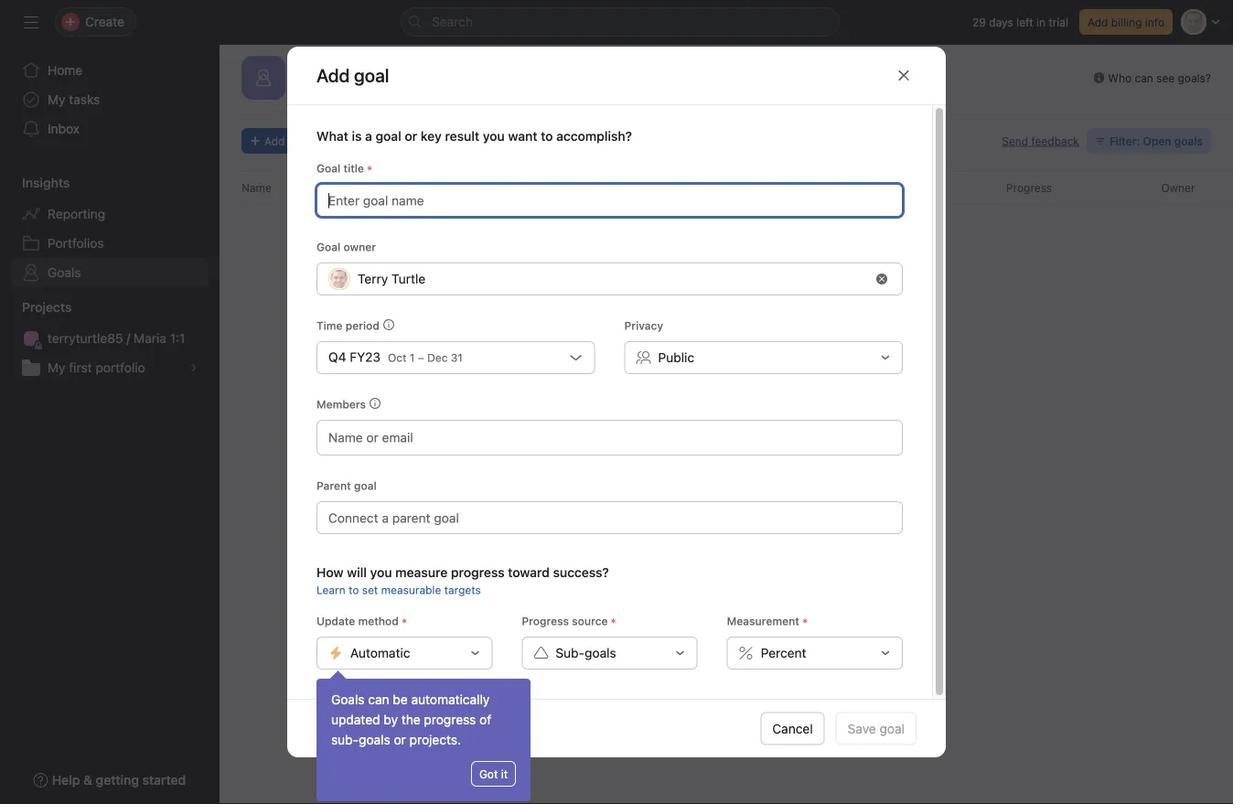 Task type: vqa. For each thing, say whether or not it's contained in the screenshot.


Task type: locate. For each thing, give the bounding box(es) containing it.
cancel
[[772, 721, 813, 736]]

clear filters
[[693, 528, 760, 544]]

0 horizontal spatial can
[[368, 692, 389, 707]]

progress for progress
[[1006, 181, 1052, 194]]

1 vertical spatial goals
[[331, 692, 365, 707]]

send
[[1002, 135, 1029, 147]]

0 vertical spatial my
[[48, 92, 65, 107]]

source
[[572, 615, 608, 628]]

clear filters button
[[681, 520, 772, 553]]

save
[[848, 721, 876, 736]]

1 horizontal spatial add
[[1088, 16, 1108, 28]]

you up set on the bottom left of page
[[370, 565, 392, 580]]

first
[[69, 360, 92, 375]]

2 vertical spatial goals
[[359, 732, 390, 748]]

goals for sub-goals
[[585, 646, 616, 661]]

0 vertical spatial period
[[859, 181, 892, 194]]

q4
[[328, 350, 346, 365]]

1 vertical spatial or
[[394, 732, 406, 748]]

1 vertical spatial can
[[368, 692, 389, 707]]

progress down send feedback link
[[1006, 181, 1052, 194]]

0 horizontal spatial time
[[317, 319, 343, 332]]

1 vertical spatial period
[[346, 319, 380, 332]]

goals down source
[[585, 646, 616, 661]]

1 vertical spatial time
[[317, 319, 343, 332]]

what is a goal or key result you want to accomplish?
[[317, 129, 632, 144]]

0 vertical spatial goals
[[48, 265, 81, 280]]

period
[[859, 181, 892, 194], [346, 319, 380, 332]]

can left see
[[1135, 71, 1154, 84]]

1 horizontal spatial time
[[831, 181, 856, 194]]

my first portfolio link
[[11, 353, 209, 382]]

close this dialog image
[[897, 68, 911, 83]]

1 horizontal spatial period
[[859, 181, 892, 194]]

my left tasks
[[48, 92, 65, 107]]

can left be at bottom
[[368, 692, 389, 707]]

you inside how will you measure progress toward success? learn to set measurable targets
[[370, 565, 392, 580]]

add
[[1088, 16, 1108, 28], [264, 135, 285, 147]]

0 vertical spatial goal
[[317, 162, 341, 175]]

1 horizontal spatial progress
[[1006, 181, 1052, 194]]

billing
[[1112, 16, 1142, 28]]

or down the by
[[394, 732, 406, 748]]

update
[[317, 615, 355, 628]]

goals inside goals can be automatically updated by the progress of sub-goals or projects.
[[359, 732, 390, 748]]

who
[[1108, 71, 1132, 84]]

0 horizontal spatial you
[[370, 565, 392, 580]]

owner
[[1162, 181, 1195, 194]]

result
[[445, 129, 480, 144]]

name
[[242, 181, 272, 194]]

clear
[[693, 528, 724, 544]]

1 vertical spatial add
[[264, 135, 285, 147]]

my tasks
[[48, 92, 100, 107]]

0 horizontal spatial goals
[[48, 265, 81, 280]]

2 my from the top
[[48, 360, 65, 375]]

you left want
[[483, 129, 505, 144]]

1 vertical spatial goals
[[585, 646, 616, 661]]

learn
[[317, 584, 346, 597]]

goal right save on the right bottom of the page
[[880, 721, 905, 736]]

progress down automatically
[[424, 712, 476, 727]]

of
[[480, 712, 492, 727]]

goals down the by
[[359, 732, 390, 748]]

required image up sub-goals dropdown button
[[608, 616, 619, 627]]

automatically
[[411, 692, 490, 707]]

targets
[[444, 584, 481, 597]]

add goal button
[[242, 128, 318, 154]]

parent goal
[[317, 480, 377, 492]]

0 vertical spatial progress
[[1006, 181, 1052, 194]]

2 goal from the top
[[317, 241, 341, 254]]

got it
[[479, 768, 508, 780]]

goals down "add goal"
[[336, 86, 369, 102]]

required image
[[364, 163, 375, 174], [399, 616, 410, 627], [608, 616, 619, 627], [800, 616, 811, 627]]

required image for automatic
[[399, 616, 410, 627]]

1 horizontal spatial goals
[[331, 692, 365, 707]]

progress for progress source
[[522, 615, 569, 628]]

automatic
[[350, 646, 410, 661]]

my left first
[[48, 360, 65, 375]]

cancel button
[[761, 712, 825, 745]]

q4 fy23 oct 1 – dec 31
[[328, 350, 463, 365]]

my first portfolio
[[48, 360, 145, 375]]

projects element
[[0, 291, 220, 386]]

0 vertical spatial can
[[1135, 71, 1154, 84]]

1 horizontal spatial can
[[1135, 71, 1154, 84]]

–
[[418, 351, 424, 364]]

progress
[[451, 565, 505, 580], [424, 712, 476, 727]]

required image up the percent dropdown button
[[800, 616, 811, 627]]

1 horizontal spatial you
[[483, 129, 505, 144]]

search list box
[[401, 7, 840, 37]]

goal left what on the top left of page
[[288, 135, 310, 147]]

add left billing
[[1088, 16, 1108, 28]]

team goals
[[300, 86, 369, 102]]

1 vertical spatial time period
[[317, 319, 380, 332]]

public
[[658, 350, 695, 365]]

goal left title
[[317, 162, 341, 175]]

0 horizontal spatial time period
[[317, 319, 380, 332]]

0 horizontal spatial period
[[346, 319, 380, 332]]

0 vertical spatial or
[[405, 129, 417, 144]]

my inside projects element
[[48, 360, 65, 375]]

time period
[[831, 181, 892, 194], [317, 319, 380, 332]]

be
[[393, 692, 408, 707]]

progress
[[1006, 181, 1052, 194], [522, 615, 569, 628]]

goals can be automatically updated by the progress of sub-goals or projects. tooltip
[[317, 673, 531, 802]]

goals
[[48, 265, 81, 280], [331, 692, 365, 707]]

add billing info button
[[1080, 9, 1173, 35]]

progress inside how will you measure progress toward success? learn to set measurable targets
[[451, 565, 505, 580]]

Enter goal name text field
[[317, 184, 903, 217]]

1 vertical spatial my
[[48, 360, 65, 375]]

0 vertical spatial goals
[[336, 86, 369, 102]]

goals inside goals link
[[48, 265, 81, 280]]

1 my from the top
[[48, 92, 65, 107]]

goal for add goal
[[288, 135, 310, 147]]

left
[[1017, 16, 1034, 28]]

goals inside goals can be automatically updated by the progress of sub-goals or projects.
[[331, 692, 365, 707]]

Name or email text field
[[328, 426, 427, 448]]

can inside goals can be automatically updated by the progress of sub-goals or projects.
[[368, 692, 389, 707]]

required image down learn to set measurable targets link
[[399, 616, 410, 627]]

my
[[48, 92, 65, 107], [48, 360, 65, 375]]

inbox link
[[11, 114, 209, 144]]

0 vertical spatial add
[[1088, 16, 1108, 28]]

portfolio
[[96, 360, 145, 375]]

time
[[831, 181, 856, 194], [317, 319, 343, 332]]

goals?
[[1178, 71, 1211, 84]]

save goal
[[848, 721, 905, 736]]

add up name
[[264, 135, 285, 147]]

goals for goals
[[48, 265, 81, 280]]

team goals link
[[300, 86, 369, 111]]

required image for sub-goals
[[608, 616, 619, 627]]

my for my first portfolio
[[48, 360, 65, 375]]

1 vertical spatial goal
[[317, 241, 341, 254]]

goals inside dropdown button
[[585, 646, 616, 661]]

progress up sub-
[[522, 615, 569, 628]]

0 horizontal spatial add
[[264, 135, 285, 147]]

hide sidebar image
[[24, 15, 38, 29]]

or inside goals can be automatically updated by the progress of sub-goals or projects.
[[394, 732, 406, 748]]

goal left 'owner'
[[317, 241, 341, 254]]

required image down a
[[364, 163, 375, 174]]

1 vertical spatial you
[[370, 565, 392, 580]]

add billing info
[[1088, 16, 1165, 28]]

global element
[[0, 45, 220, 155]]

add for add goal
[[264, 135, 285, 147]]

Connect a parent goal text field
[[317, 502, 903, 534]]

goals
[[336, 86, 369, 102], [585, 646, 616, 661], [359, 732, 390, 748]]

0 vertical spatial time period
[[831, 181, 892, 194]]

goal right a
[[376, 129, 401, 144]]

my for my tasks
[[48, 92, 65, 107]]

reporting
[[48, 206, 105, 221]]

goal for goal title
[[317, 162, 341, 175]]

is
[[352, 129, 362, 144]]

1 horizontal spatial time period
[[831, 181, 892, 194]]

who can see goals?
[[1108, 71, 1211, 84]]

goal right parent at the bottom left of page
[[354, 480, 377, 492]]

sub-goals button
[[522, 637, 698, 670]]

tt
[[332, 273, 346, 286]]

required image for percent
[[800, 616, 811, 627]]

maria
[[134, 331, 166, 346]]

goals up updated
[[331, 692, 365, 707]]

progress up 'targets'
[[451, 565, 505, 580]]

projects
[[22, 300, 72, 315]]

31
[[451, 351, 463, 364]]

terryturtle85
[[48, 331, 123, 346]]

sub-goals
[[556, 646, 616, 661]]

0 horizontal spatial progress
[[522, 615, 569, 628]]

add goal
[[264, 135, 310, 147]]

search
[[432, 14, 473, 29]]

1 vertical spatial progress
[[424, 712, 476, 727]]

tasks
[[69, 92, 100, 107]]

1 goal from the top
[[317, 162, 341, 175]]

goals down portfolios
[[48, 265, 81, 280]]

1 vertical spatial progress
[[522, 615, 569, 628]]

my inside global element
[[48, 92, 65, 107]]

members
[[317, 398, 366, 411]]

or left the key
[[405, 129, 417, 144]]

0 vertical spatial progress
[[451, 565, 505, 580]]

how will you measure progress toward success? learn to set measurable targets
[[317, 565, 609, 597]]

it
[[501, 768, 508, 780]]



Task type: describe. For each thing, give the bounding box(es) containing it.
insights
[[22, 175, 70, 190]]

measure
[[396, 565, 448, 580]]

in
[[1037, 16, 1046, 28]]

can for who
[[1135, 71, 1154, 84]]

home link
[[11, 56, 209, 85]]

measurable
[[381, 584, 441, 597]]

/
[[126, 331, 130, 346]]

got
[[479, 768, 498, 780]]

1:1
[[170, 331, 185, 346]]

projects button
[[0, 298, 72, 317]]

goal for save goal
[[880, 721, 905, 736]]

turtle
[[392, 271, 426, 286]]

my workspace
[[300, 56, 419, 77]]

goal for goal owner
[[317, 241, 341, 254]]

send feedback
[[1002, 135, 1080, 147]]

can for goals
[[368, 692, 389, 707]]

29
[[973, 16, 986, 28]]

terry
[[358, 271, 388, 286]]

toward success?
[[508, 565, 609, 580]]

updated
[[331, 712, 380, 727]]

progress inside goals can be automatically updated by the progress of sub-goals or projects.
[[424, 712, 476, 727]]

measurement
[[727, 615, 800, 628]]

search button
[[401, 7, 840, 37]]

29 days left in trial
[[973, 16, 1069, 28]]

terry turtle
[[358, 271, 426, 286]]

update method
[[317, 615, 399, 628]]

goals for goals can be automatically updated by the progress of sub-goals or projects.
[[331, 692, 365, 707]]

goals link
[[11, 258, 209, 287]]

feedback
[[1032, 135, 1080, 147]]

see
[[1157, 71, 1175, 84]]

0 vertical spatial you
[[483, 129, 505, 144]]

goals for team goals
[[336, 86, 369, 102]]

save goal button
[[836, 712, 917, 745]]

method
[[358, 615, 399, 628]]

by
[[384, 712, 398, 727]]

insights button
[[0, 174, 70, 192]]

terryturtle85 / maria 1:1 link
[[11, 324, 209, 353]]

key
[[421, 129, 442, 144]]

progress source
[[522, 615, 608, 628]]

trial
[[1049, 16, 1069, 28]]

fy23
[[350, 350, 381, 365]]

a
[[365, 129, 372, 144]]

insights element
[[0, 167, 220, 291]]

info
[[1145, 16, 1165, 28]]

portfolios
[[48, 236, 104, 251]]

how
[[317, 565, 344, 580]]

dec
[[427, 351, 448, 364]]

projects.
[[410, 732, 461, 748]]

filters
[[727, 528, 760, 544]]

team
[[300, 86, 333, 102]]

set
[[362, 584, 378, 597]]

portfolios link
[[11, 229, 209, 258]]

parent
[[317, 480, 351, 492]]

my tasks link
[[11, 85, 209, 114]]

percent button
[[727, 637, 903, 670]]

remove image
[[877, 274, 888, 285]]

privacy
[[624, 319, 663, 332]]

owner
[[344, 241, 376, 254]]

what
[[317, 129, 349, 144]]

1
[[410, 351, 415, 364]]

the
[[401, 712, 421, 727]]

goals can be automatically updated by the progress of sub-goals or projects.
[[331, 692, 492, 748]]

days
[[989, 16, 1014, 28]]

learn to set measurable targets link
[[317, 584, 481, 597]]

to
[[349, 584, 359, 597]]

title
[[344, 162, 364, 175]]

sub-
[[556, 646, 585, 661]]

percent
[[761, 646, 807, 661]]

inbox
[[48, 121, 80, 136]]

terryturtle85 / maria 1:1
[[48, 331, 185, 346]]

goal for parent goal
[[354, 480, 377, 492]]

0 vertical spatial time
[[831, 181, 856, 194]]

add for add billing info
[[1088, 16, 1108, 28]]

automatic button
[[317, 637, 493, 670]]

got it button
[[471, 761, 516, 787]]



